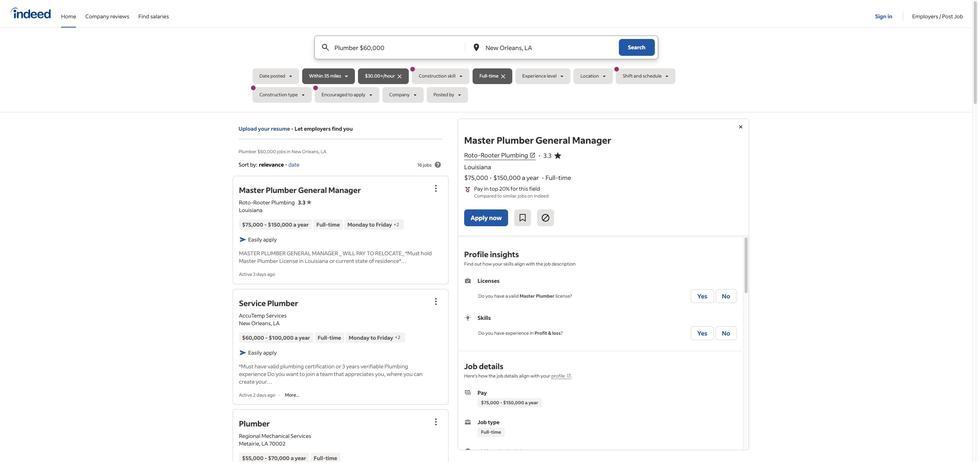 Task type: describe. For each thing, give the bounding box(es) containing it.
job preferences (opens in a new window) image
[[567, 373, 572, 378]]

search: Job title, keywords, or company text field
[[333, 36, 453, 59]]

save this job image
[[519, 213, 528, 222]]

not interested image
[[541, 213, 551, 222]]

licenses group
[[464, 277, 737, 305]]

job actions for plumber is collapsed image
[[432, 417, 441, 426]]

shift and schedule group
[[464, 448, 737, 462]]

job actions for service plumber is collapsed image
[[432, 297, 441, 306]]



Task type: locate. For each thing, give the bounding box(es) containing it.
close job details image
[[736, 122, 746, 131]]

None search field
[[251, 36, 720, 106]]

job actions for master plumber general manager is collapsed image
[[432, 184, 441, 193]]

skills group
[[464, 314, 737, 342]]

pay group
[[464, 389, 737, 409]]

job type group
[[464, 418, 737, 438]]

Edit location text field
[[484, 36, 604, 59]]

3.3 out of five stars rating image
[[298, 199, 312, 206]]

roto-rooter plumbing (opens in a new tab) image
[[530, 152, 536, 158]]

help icon image
[[434, 160, 443, 169]]



Task type: vqa. For each thing, say whether or not it's contained in the screenshot.
"Browse questions (3)" LINK
no



